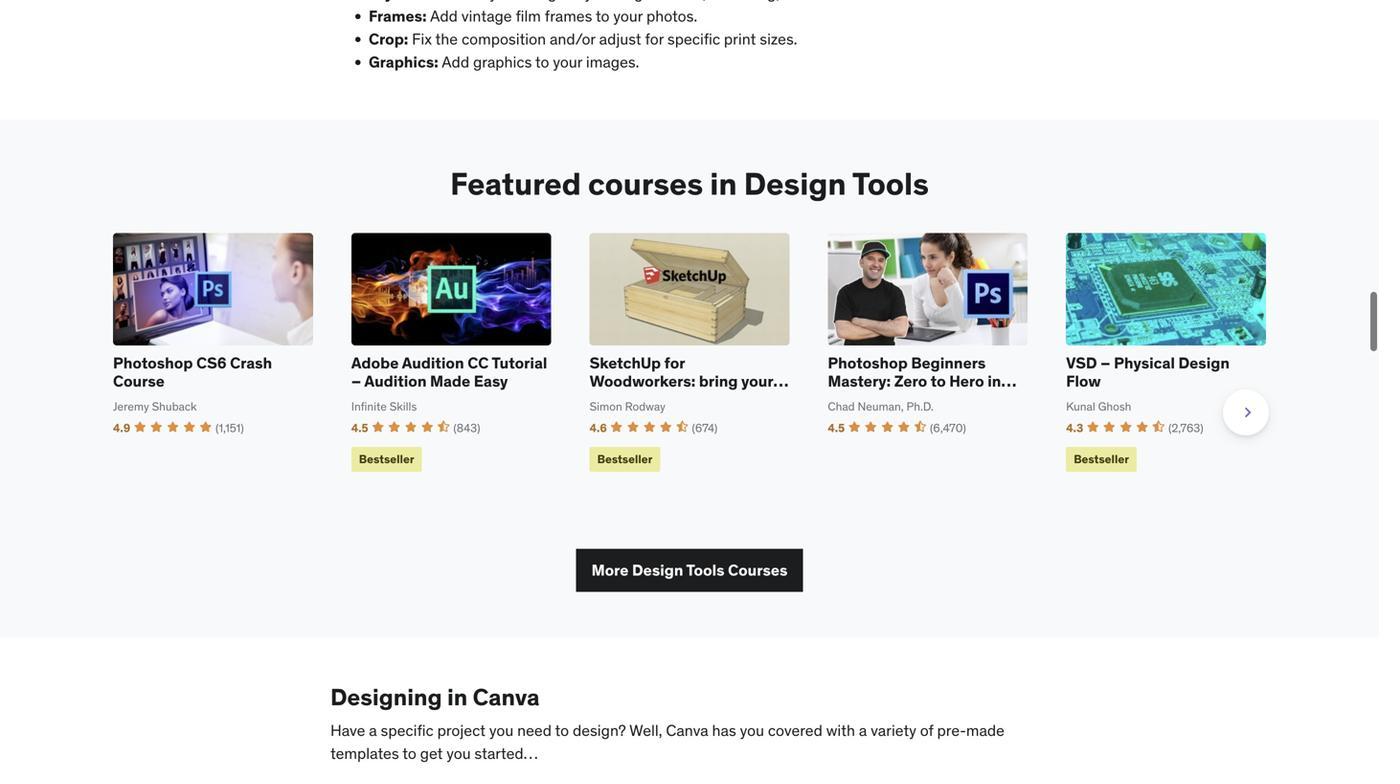 Task type: vqa. For each thing, say whether or not it's contained in the screenshot.
"BESTSELLER" related to SketchUp for Woodworkers: bring your designs to life in 3D
yes



Task type: locate. For each thing, give the bounding box(es) containing it.
photoshop inside photoshop cs6 crash course jeremy shuback
[[113, 353, 193, 373]]

0 vertical spatial design
[[744, 165, 847, 203]]

photos.
[[647, 6, 698, 26]]

courses
[[588, 165, 703, 203]]

your
[[614, 6, 643, 26], [553, 52, 583, 72], [742, 372, 773, 392]]

to right 'need'
[[555, 721, 569, 741]]

frames:
[[369, 6, 427, 26]]

canva
[[473, 684, 540, 713], [666, 721, 709, 741]]

featured
[[450, 165, 581, 203]]

audition
[[402, 353, 464, 373], [364, 372, 427, 392]]

audition left cc
[[402, 353, 464, 373]]

2 bestseller from the left
[[597, 452, 653, 467]]

0 vertical spatial specific
[[668, 29, 721, 49]]

1 vertical spatial for
[[665, 353, 685, 373]]

in left 3d at the right
[[696, 390, 710, 410]]

bestseller down 4.3
[[1074, 452, 1129, 467]]

woodworkers:
[[590, 372, 696, 392]]

to inside photoshop beginners mastery: zero to hero in photoshop
[[931, 372, 946, 392]]

(6,470)
[[930, 421, 967, 436]]

1 horizontal spatial bestseller
[[597, 452, 653, 467]]

0 vertical spatial for
[[645, 29, 664, 49]]

for up life
[[665, 353, 685, 373]]

1 vertical spatial design
[[1179, 353, 1230, 373]]

2 horizontal spatial bestseller
[[1074, 452, 1129, 467]]

0 vertical spatial tools
[[853, 165, 929, 203]]

1 vertical spatial add
[[442, 52, 470, 72]]

you right 'has'
[[740, 721, 764, 741]]

in inside designing in canva have a specific project you need to design? well, canva has you covered with a variety of pre-made templates to get you started…
[[447, 684, 468, 713]]

covered
[[768, 721, 823, 741]]

(1,151)
[[216, 421, 244, 436]]

to inside sketchup for woodworkers: bring your designs to life in 3d
[[651, 390, 666, 410]]

vsd – physical design flow link
[[1066, 353, 1267, 393]]

bestseller down 4.6
[[597, 452, 653, 467]]

to right graphics
[[535, 52, 549, 72]]

print
[[724, 29, 756, 49]]

to left life
[[651, 390, 666, 410]]

vsd
[[1066, 353, 1098, 373]]

1 horizontal spatial –
[[1101, 353, 1111, 373]]

flow
[[1066, 372, 1101, 392]]

bestseller
[[359, 452, 414, 467], [597, 452, 653, 467], [1074, 452, 1129, 467]]

cc
[[468, 353, 489, 373]]

2 horizontal spatial your
[[742, 372, 773, 392]]

easy
[[474, 372, 508, 392]]

adobe audition cc tutorial – audition made easy link
[[351, 353, 551, 393]]

sketchup for woodworkers: bring your designs to life in 3d
[[590, 353, 773, 410]]

1 horizontal spatial specific
[[668, 29, 721, 49]]

for
[[645, 29, 664, 49], [665, 353, 685, 373]]

0 vertical spatial canva
[[473, 684, 540, 713]]

for down photos.
[[645, 29, 664, 49]]

design for in
[[744, 165, 847, 203]]

(843)
[[454, 421, 481, 436]]

a right 'with'
[[859, 721, 867, 741]]

– up the infinite
[[351, 372, 361, 392]]

vintage
[[462, 6, 512, 26]]

add down the
[[442, 52, 470, 72]]

more
[[592, 561, 629, 581]]

4.6
[[590, 421, 607, 436]]

photoshop cs6 crash course link
[[113, 353, 313, 393]]

of
[[920, 721, 934, 741]]

infinite
[[351, 399, 387, 414]]

in up project
[[447, 684, 468, 713]]

4.5 down the infinite
[[351, 421, 368, 436]]

fix
[[412, 29, 432, 49]]

made
[[430, 372, 471, 392]]

photoshop cs6 crash course jeremy shuback
[[113, 353, 272, 414]]

1 horizontal spatial canva
[[666, 721, 709, 741]]

1 horizontal spatial your
[[614, 6, 643, 26]]

0 horizontal spatial 4.5
[[351, 421, 368, 436]]

your up adjust
[[614, 6, 643, 26]]

neuman,
[[858, 399, 904, 414]]

skills
[[390, 399, 417, 414]]

cs6
[[196, 353, 227, 373]]

get
[[420, 744, 443, 764]]

1 vertical spatial canva
[[666, 721, 709, 741]]

to up adjust
[[596, 6, 610, 26]]

your right 3d at the right
[[742, 372, 773, 392]]

crash
[[230, 353, 272, 373]]

2 horizontal spatial design
[[1179, 353, 1230, 373]]

specific up get
[[381, 721, 434, 741]]

–
[[1101, 353, 1111, 373], [351, 372, 361, 392]]

0 horizontal spatial canva
[[473, 684, 540, 713]]

4.3
[[1066, 421, 1084, 436]]

you down project
[[447, 744, 471, 764]]

zero
[[895, 372, 928, 392]]

tools
[[853, 165, 929, 203], [686, 561, 725, 581]]

1 horizontal spatial design
[[744, 165, 847, 203]]

0 horizontal spatial specific
[[381, 721, 434, 741]]

specific inside "frames: add vintage film frames to your photos. crop: fix the composition and/or adjust for specific print sizes. graphics: add graphics to your images."
[[668, 29, 721, 49]]

adobe audition cc tutorial – audition made easy infinite skills
[[351, 353, 547, 414]]

designing
[[331, 684, 442, 713]]

4.5 down 'chad'
[[828, 421, 845, 436]]

1 horizontal spatial 4.5
[[828, 421, 845, 436]]

a up templates
[[369, 721, 377, 741]]

0 horizontal spatial a
[[369, 721, 377, 741]]

mastery:
[[828, 372, 891, 392]]

made
[[967, 721, 1005, 741]]

0 vertical spatial add
[[430, 6, 458, 26]]

design inside vsd – physical design flow kunal ghosh
[[1179, 353, 1230, 373]]

canva left 'has'
[[666, 721, 709, 741]]

have
[[331, 721, 365, 741]]

– right vsd
[[1101, 353, 1111, 373]]

in right 'hero'
[[988, 372, 1002, 392]]

0 horizontal spatial tools
[[686, 561, 725, 581]]

to
[[596, 6, 610, 26], [535, 52, 549, 72], [931, 372, 946, 392], [651, 390, 666, 410], [555, 721, 569, 741], [403, 744, 417, 764]]

photoshop beginners mastery: zero to hero in photoshop link
[[828, 353, 1028, 410]]

specific inside designing in canva have a specific project you need to design? well, canva has you covered with a variety of pre-made templates to get you started…
[[381, 721, 434, 741]]

3 bestseller from the left
[[1074, 452, 1129, 467]]

hero
[[950, 372, 985, 392]]

4.5
[[351, 421, 368, 436], [828, 421, 845, 436]]

0 horizontal spatial bestseller
[[359, 452, 414, 467]]

started…
[[475, 744, 538, 764]]

composition
[[462, 29, 546, 49]]

bestseller down skills
[[359, 452, 414, 467]]

canva up 'need'
[[473, 684, 540, 713]]

templates
[[331, 744, 399, 764]]

1 bestseller from the left
[[359, 452, 414, 467]]

– inside vsd – physical design flow kunal ghosh
[[1101, 353, 1111, 373]]

1 4.5 from the left
[[351, 421, 368, 436]]

to right 'zero'
[[931, 372, 946, 392]]

specific down photos.
[[668, 29, 721, 49]]

specific
[[668, 29, 721, 49], [381, 721, 434, 741]]

0 horizontal spatial –
[[351, 372, 361, 392]]

and/or
[[550, 29, 596, 49]]

add up the
[[430, 6, 458, 26]]

sketchup for woodworkers: bring your designs to life in 3d link
[[590, 353, 790, 410]]

4.5 for photoshop beginners mastery: zero to hero in photoshop
[[828, 421, 845, 436]]

2 4.5 from the left
[[828, 421, 845, 436]]

1 vertical spatial your
[[553, 52, 583, 72]]

you up started…
[[489, 721, 514, 741]]

your down and/or at the top left of page
[[553, 52, 583, 72]]

courses
[[728, 561, 788, 581]]

graphics:
[[369, 52, 439, 72]]

frames
[[545, 6, 592, 26]]

2 vertical spatial your
[[742, 372, 773, 392]]

1 vertical spatial specific
[[381, 721, 434, 741]]

in
[[710, 165, 737, 203], [988, 372, 1002, 392], [696, 390, 710, 410], [447, 684, 468, 713]]

you
[[489, 721, 514, 741], [740, 721, 764, 741], [447, 744, 471, 764]]

2 vertical spatial design
[[632, 561, 684, 581]]

the
[[435, 29, 458, 49]]

1 horizontal spatial tools
[[853, 165, 929, 203]]

a
[[369, 721, 377, 741], [859, 721, 867, 741]]

0 horizontal spatial design
[[632, 561, 684, 581]]

1 horizontal spatial a
[[859, 721, 867, 741]]

add
[[430, 6, 458, 26], [442, 52, 470, 72]]



Task type: describe. For each thing, give the bounding box(es) containing it.
bestseller for adobe audition cc tutorial – audition made easy
[[359, 452, 414, 467]]

ghosh
[[1099, 399, 1132, 414]]

photoshop beginners mastery: zero to hero in photoshop
[[828, 353, 1002, 410]]

simon
[[590, 399, 622, 414]]

life
[[670, 390, 693, 410]]

chad neuman, ph.d.
[[828, 399, 934, 414]]

0 vertical spatial your
[[614, 6, 643, 26]]

bring
[[699, 372, 738, 392]]

film
[[516, 6, 541, 26]]

physical
[[1114, 353, 1175, 373]]

to left get
[[403, 744, 417, 764]]

chad
[[828, 399, 855, 414]]

for inside sketchup for woodworkers: bring your designs to life in 3d
[[665, 353, 685, 373]]

for inside "frames: add vintage film frames to your photos. crop: fix the composition and/or adjust for specific print sizes. graphics: add graphics to your images."
[[645, 29, 664, 49]]

4.9
[[113, 421, 130, 436]]

has
[[712, 721, 737, 741]]

frames: add vintage film frames to your photos. crop: fix the composition and/or adjust for specific print sizes. graphics: add graphics to your images.
[[369, 6, 798, 72]]

(674)
[[692, 421, 718, 436]]

photoshop for zero
[[828, 353, 908, 373]]

shuback
[[152, 399, 197, 414]]

design for physical
[[1179, 353, 1230, 373]]

bestseller for vsd – physical design flow
[[1074, 452, 1129, 467]]

design?
[[573, 721, 626, 741]]

beginners
[[911, 353, 986, 373]]

your inside sketchup for woodworkers: bring your designs to life in 3d
[[742, 372, 773, 392]]

vsd – physical design flow kunal ghosh
[[1066, 353, 1230, 414]]

0 horizontal spatial you
[[447, 744, 471, 764]]

project
[[437, 721, 486, 741]]

jeremy
[[113, 399, 149, 414]]

images.
[[586, 52, 639, 72]]

pre-
[[937, 721, 967, 741]]

adobe
[[351, 353, 399, 373]]

in inside photoshop beginners mastery: zero to hero in photoshop
[[988, 372, 1002, 392]]

2 horizontal spatial you
[[740, 721, 764, 741]]

rodway
[[625, 399, 666, 414]]

bestseller for sketchup for woodworkers: bring your designs to life in 3d
[[597, 452, 653, 467]]

sizes.
[[760, 29, 798, 49]]

audition up skills
[[364, 372, 427, 392]]

variety
[[871, 721, 917, 741]]

well,
[[630, 721, 663, 741]]

in right courses
[[710, 165, 737, 203]]

more design tools courses link
[[576, 549, 803, 593]]

1 vertical spatial tools
[[686, 561, 725, 581]]

designing in canva have a specific project you need to design? well, canva has you covered with a variety of pre-made templates to get you started…
[[331, 684, 1005, 764]]

tutorial
[[492, 353, 547, 373]]

with
[[827, 721, 856, 741]]

(2,763)
[[1169, 421, 1204, 436]]

designs
[[590, 390, 648, 410]]

3d
[[713, 390, 734, 410]]

need
[[517, 721, 552, 741]]

1 horizontal spatial you
[[489, 721, 514, 741]]

simon rodway
[[590, 399, 666, 414]]

crop:
[[369, 29, 408, 49]]

more design tools courses
[[592, 561, 788, 581]]

1 a from the left
[[369, 721, 377, 741]]

2 a from the left
[[859, 721, 867, 741]]

featured courses in design tools
[[450, 165, 929, 203]]

ph.d.
[[907, 399, 934, 414]]

adjust
[[599, 29, 642, 49]]

graphics
[[473, 52, 532, 72]]

– inside adobe audition cc tutorial – audition made easy infinite skills
[[351, 372, 361, 392]]

sketchup
[[590, 353, 661, 373]]

4.5 for adobe audition cc tutorial – audition made easy
[[351, 421, 368, 436]]

kunal
[[1066, 399, 1096, 414]]

course
[[113, 372, 165, 392]]

in inside sketchup for woodworkers: bring your designs to life in 3d
[[696, 390, 710, 410]]

photoshop for course
[[113, 353, 193, 373]]

0 horizontal spatial your
[[553, 52, 583, 72]]



